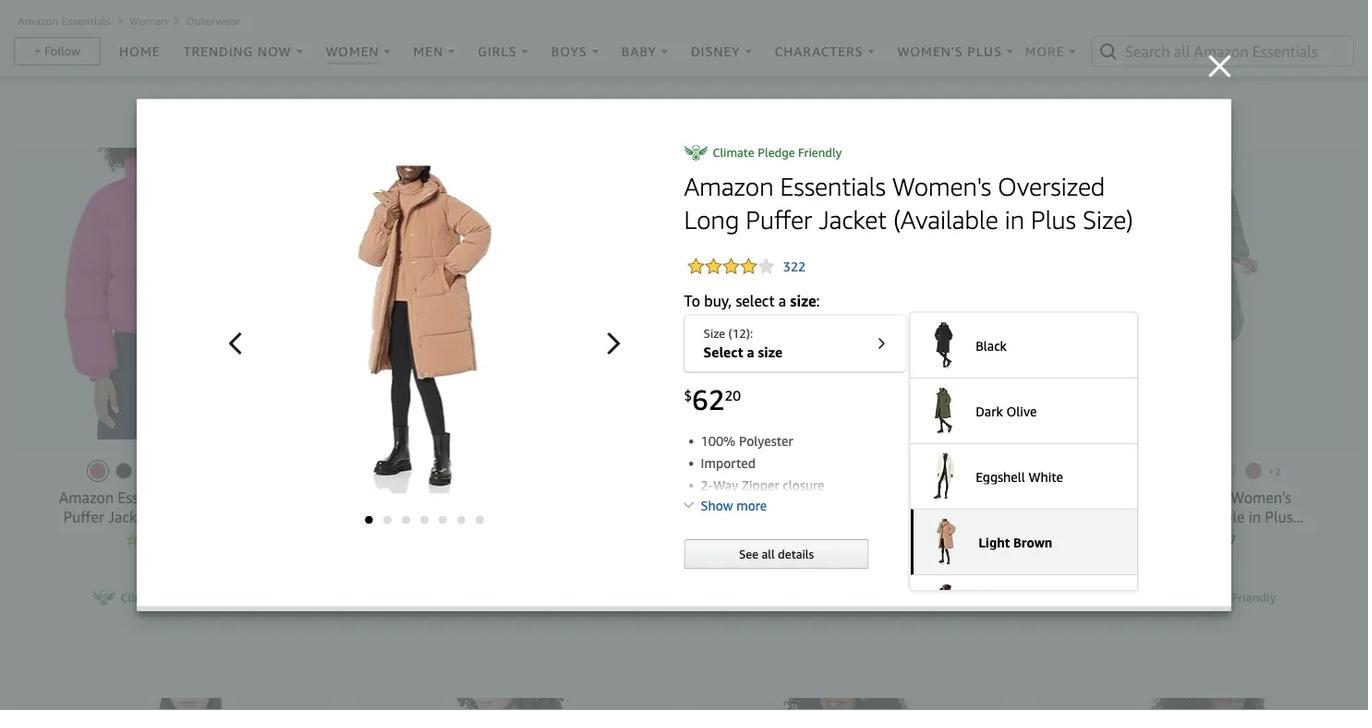Task type: vqa. For each thing, say whether or not it's contained in the screenshot.
leftmost '$ 62 20'
yes



Task type: locate. For each thing, give the bounding box(es) containing it.
0 vertical spatial 62
[[692, 384, 725, 416]]

62
[[692, 384, 725, 416], [841, 556, 864, 579]]

0 horizontal spatial size
[[704, 327, 725, 341]]

0 vertical spatial essentials
[[61, 14, 110, 27]]

2 +2 link from the left
[[1268, 463, 1281, 479]]

1 horizontal spatial $ 62 20
[[835, 556, 875, 579]]

dark
[[975, 403, 1003, 419]]

1 horizontal spatial light brown image
[[1245, 463, 1262, 480]]

a inside size ( 12 ): select a size
[[747, 344, 754, 361]]

size)
[[1083, 204, 1133, 234]]

+2
[[926, 464, 939, 477], [1268, 464, 1281, 477]]

white
[[1028, 469, 1063, 484]]

jacket
[[819, 204, 887, 234]]

light brown
[[932, 344, 1011, 361], [978, 534, 1052, 550]]

women's
[[892, 171, 991, 201]]

$ 62 20
[[684, 384, 741, 416], [835, 556, 875, 579]]

women link
[[129, 14, 168, 27]]

size right select
[[758, 344, 783, 361]]

0 vertical spatial brown
[[969, 344, 1011, 361]]

deep brown image
[[141, 463, 158, 480]]

1 horizontal spatial amazon
[[684, 171, 774, 201]]

eggshell white image
[[933, 453, 953, 500], [1219, 463, 1236, 480]]

$ 62 20 inside 62 dialog
[[684, 384, 741, 416]]

amazon for amazon essentials
[[18, 14, 59, 27]]

light down color
[[932, 344, 966, 361]]

1 vertical spatial amazon
[[684, 171, 774, 201]]

1 +2 link from the left
[[926, 463, 939, 479]]

1 horizontal spatial +2 link
[[1268, 463, 1281, 479]]

+2 link
[[926, 463, 939, 479], [1268, 463, 1281, 479]]

0 vertical spatial amazon
[[18, 14, 59, 27]]

amazon for amazon essentials women's oversized long puffer jacket (available in plus size)
[[684, 171, 774, 201]]

1 vertical spatial light brown
[[978, 534, 1052, 550]]

follow
[[44, 44, 80, 58]]

black option
[[911, 313, 1137, 379]]

oversized
[[998, 171, 1105, 201]]

light brown image
[[1245, 463, 1262, 480], [936, 519, 955, 565]]

1 vertical spatial light
[[978, 534, 1010, 550]]

size right the select
[[790, 292, 816, 310]]

): right color
[[975, 327, 982, 341]]

0 horizontal spatial a
[[747, 344, 754, 361]]

0 horizontal spatial brown
[[969, 344, 1011, 361]]

light inside option
[[978, 534, 1010, 550]]

1 ): from the left
[[746, 327, 753, 341]]

1 horizontal spatial ):
[[975, 327, 982, 341]]

long
[[684, 204, 739, 234]]

select
[[704, 344, 743, 361]]

0 horizontal spatial eggshell white image
[[933, 453, 953, 500]]

list box containing black
[[910, 313, 1138, 710]]

climate pledge friendly for amazon essentials women's oversized long puffer jacket (available in plus size) image
[[805, 591, 934, 605]]

0 horizontal spatial $
[[684, 387, 692, 404]]

0 vertical spatial light
[[932, 344, 966, 361]]

0 horizontal spatial light brown image
[[936, 519, 955, 565]]

light brown image inside option
[[936, 519, 955, 565]]

amazon up the +
[[18, 14, 59, 27]]

pledge for amazon essentials women's quilted coat (available in plus size) image
[[1192, 591, 1229, 605]]

list box
[[910, 313, 1138, 710]]

in
[[1005, 204, 1025, 234]]

):
[[746, 327, 753, 341], [975, 327, 982, 341]]

light
[[932, 344, 966, 361], [978, 534, 1010, 550]]

pledge
[[758, 146, 795, 160], [166, 591, 203, 605], [508, 591, 545, 605], [850, 591, 887, 605], [1192, 591, 1229, 605]]

37
[[1222, 532, 1236, 546]]

a
[[779, 292, 786, 310], [747, 344, 754, 361]]

1 horizontal spatial 62
[[841, 556, 864, 579]]

a right the select
[[779, 292, 786, 310]]

0 horizontal spatial 62
[[692, 384, 725, 416]]

$
[[684, 387, 692, 404], [835, 558, 841, 570]]

amazon inside amazon essentials women's oversized long puffer jacket (available in plus size)
[[684, 171, 774, 201]]

0 horizontal spatial light
[[932, 344, 966, 361]]

amazon
[[18, 14, 59, 27], [684, 171, 774, 201]]

1 vertical spatial size
[[704, 327, 725, 341]]

0 horizontal spatial 20
[[725, 387, 741, 404]]

eggshell white image up 37
[[1219, 463, 1236, 480]]

amazon up long
[[684, 171, 774, 201]]

1 vertical spatial $ 62 20
[[835, 556, 875, 579]]

buy,
[[704, 292, 732, 310]]

1 vertical spatial essentials
[[780, 171, 886, 201]]

2 ): from the left
[[975, 327, 982, 341]]

0 horizontal spatial +2 link
[[926, 463, 939, 479]]

way
[[713, 478, 738, 494]]

pledge inside 62 dialog
[[758, 146, 795, 160]]

amazon essentials women's lightweight long-sleeve full-zip water-resistant packable hooded puffer jacket image
[[1108, 698, 1287, 710]]

1 horizontal spatial brown
[[1013, 534, 1052, 550]]

0 vertical spatial size
[[790, 292, 816, 310]]

women
[[129, 14, 168, 27]]

climate pledge friendly inside 62 dialog
[[713, 146, 842, 160]]

essentials up jacket
[[780, 171, 886, 201]]

1 vertical spatial $
[[835, 558, 841, 570]]

0 horizontal spatial essentials
[[61, 14, 110, 27]]

0 vertical spatial light brown
[[932, 344, 1011, 361]]

100% polyester imported 2-way zipper closure
[[701, 434, 825, 494]]

size left "("
[[704, 327, 725, 341]]

essentials
[[61, 14, 110, 27], [780, 171, 886, 201]]

climate
[[713, 146, 755, 160], [121, 591, 163, 605], [463, 591, 505, 605], [805, 591, 847, 605], [1147, 591, 1189, 605]]

): inside size ( 12 ): select a size
[[746, 327, 753, 341]]

size
[[790, 292, 816, 310], [704, 327, 725, 341], [758, 344, 783, 361]]

1 horizontal spatial 20
[[864, 558, 875, 570]]

0 horizontal spatial $ 62 20
[[684, 384, 741, 416]]

1 horizontal spatial essentials
[[780, 171, 886, 201]]

0 vertical spatial $
[[684, 387, 692, 404]]

climate pledge friendly for the amazon essentials women's crop puffer jacket (available in plus size) image
[[121, 591, 250, 605]]

0 horizontal spatial ):
[[746, 327, 753, 341]]

20
[[725, 387, 741, 404], [864, 558, 875, 570]]

1 horizontal spatial +2
[[1268, 464, 1281, 477]]

brown
[[969, 344, 1011, 361], [1013, 534, 1052, 550]]

): right "("
[[746, 327, 753, 341]]

0 horizontal spatial amazon
[[18, 14, 59, 27]]

a right select
[[747, 344, 754, 361]]

0 vertical spatial 20
[[725, 387, 741, 404]]

0 horizontal spatial +2
[[926, 464, 939, 477]]

climate pledge friendly
[[713, 146, 842, 160], [121, 591, 250, 605], [463, 591, 592, 605], [805, 591, 934, 605], [1147, 591, 1276, 605]]

essentials inside amazon essentials women's oversized long puffer jacket (available in plus size)
[[780, 171, 886, 201]]

eggshell
[[975, 469, 1025, 484]]

1 horizontal spatial light
[[978, 534, 1010, 550]]

Search all Amazon Essentials search field
[[1125, 36, 1324, 67]]

friendly
[[798, 146, 842, 160], [206, 591, 250, 605], [548, 591, 592, 605], [890, 591, 934, 605], [1232, 591, 1276, 605]]

essentials for amazon essentials women's oversized long puffer jacket (available in plus size)
[[780, 171, 886, 201]]

0 vertical spatial light brown image
[[1245, 463, 1262, 480]]

:
[[816, 292, 820, 310]]

light down the eggshell
[[978, 534, 1010, 550]]

1 horizontal spatial size
[[758, 344, 783, 361]]

1 vertical spatial a
[[747, 344, 754, 361]]

brown down the eggshell white option
[[1013, 534, 1052, 550]]

1 +2 from the left
[[926, 464, 939, 477]]

2 +2 from the left
[[1268, 464, 1281, 477]]

light brown down color
[[932, 344, 1011, 361]]

light brown down eggshell white
[[978, 534, 1052, 550]]

amazon essentials women's relaxed-fit soft ponte blazer image
[[73, 698, 269, 710]]

brown right black icon
[[969, 344, 1011, 361]]

climate pledge friendly for amazon essentials women's quilted coat (available in plus size) image
[[1147, 591, 1276, 605]]

eggshell white option
[[911, 444, 1137, 510]]

amazon essentials
[[18, 14, 110, 27]]

amazon essentials women's quilted coat (available in plus size) image
[[1137, 148, 1258, 440]]

1 vertical spatial brown
[[1013, 534, 1052, 550]]

+ follow button
[[15, 38, 99, 64]]

0 vertical spatial $ 62 20
[[684, 384, 741, 416]]

eggshell white image right purple image
[[933, 453, 953, 500]]

0 vertical spatial a
[[779, 292, 786, 310]]

amazon essentials women's crop puffer jacket (available in plus size) image
[[64, 148, 278, 440]]

+2 for amazon essentials women's quilted coat (available in plus size) image's the +2 link
[[1268, 464, 1281, 477]]

1 horizontal spatial eggshell white image
[[1219, 463, 1236, 480]]

1 vertical spatial light brown image
[[936, 519, 955, 565]]

eggshell white
[[975, 469, 1063, 484]]

essentials up follow
[[61, 14, 110, 27]]



Task type: describe. For each thing, give the bounding box(es) containing it.
size ( 12 ): select a size
[[704, 327, 783, 361]]

pledge for amazon essentials women's oversized long puffer jacket (available in plus size) image
[[850, 591, 887, 605]]

imported
[[701, 456, 756, 471]]

climate for amazon essentials women's quilted coat (available in plus size) image
[[1147, 591, 1189, 605]]

olive
[[1006, 403, 1036, 419]]

amazon essentials women's oversized long puffer jacket (available in plus size) image
[[795, 148, 915, 440]]

(
[[729, 327, 732, 341]]

+2 link for amazon essentials women's quilted coat (available in plus size) image
[[1268, 463, 1281, 479]]

black image
[[934, 322, 952, 368]]

friendly for amazon essentials women's quilted coat (available in plus size) image
[[1232, 591, 1276, 605]]

+
[[34, 44, 41, 58]]

1 horizontal spatial $
[[835, 558, 841, 570]]

amazon essentials women's short waisted puffer jacket (available in plus size) image
[[410, 148, 616, 440]]

navy image
[[932, 585, 954, 631]]

color
[[932, 327, 961, 341]]

dark olive
[[975, 403, 1036, 419]]

search image
[[1098, 40, 1120, 62]]

dark olive image
[[934, 388, 952, 434]]

+ follow
[[34, 44, 80, 58]]

dark olive option
[[911, 379, 1137, 444]]

1 vertical spatial 62
[[841, 556, 864, 579]]

neon pink image
[[90, 463, 106, 480]]

amazon essentials women's lightweight long-sleeve water-resistant puffer jacket (available in plus size) image
[[779, 698, 932, 710]]

close icon image
[[1208, 55, 1231, 78]]

climate for the amazon essentials women's crop puffer jacket (available in plus size) image
[[121, 591, 163, 605]]

outerwear
[[186, 14, 240, 27]]

black
[[975, 338, 1007, 353]]

20 inside 62 dialog
[[725, 387, 741, 404]]

2 horizontal spatial size
[[790, 292, 816, 310]]

pledge for the amazon essentials women's crop puffer jacket (available in plus size) image
[[166, 591, 203, 605]]

puffer
[[746, 204, 812, 234]]

essentials for amazon essentials
[[61, 14, 110, 27]]

1 vertical spatial 20
[[864, 558, 875, 570]]

brown inside option
[[1013, 534, 1052, 550]]

closure
[[783, 478, 825, 494]]

+2 for the +2 link for amazon essentials women's oversized long puffer jacket (available in plus size) image
[[926, 464, 939, 477]]

zipper
[[742, 478, 779, 494]]

friendly for amazon essentials women's oversized long puffer jacket (available in plus size) image
[[890, 591, 934, 605]]

12
[[732, 327, 746, 341]]

amazon essentials link
[[18, 14, 110, 27]]

62 dialog
[[137, 55, 1231, 710]]

100%
[[701, 434, 736, 449]]

purple image
[[903, 463, 920, 480]]

1 horizontal spatial a
[[779, 292, 786, 310]]

$ inside 62 dialog
[[684, 387, 692, 404]]

(available
[[894, 204, 998, 234]]

to buy, select a size :
[[684, 292, 820, 310]]

to
[[684, 292, 700, 310]]

amazon essentials women's jean jacket (available in plus size) image
[[422, 698, 604, 710]]

climate inside 62 dialog
[[713, 146, 755, 160]]

eggshell white image inside the eggshell white option
[[933, 453, 953, 500]]

amazon essentials women's oversized long puffer jacket (available in plus size) link
[[684, 170, 1135, 236]]

black image
[[116, 463, 132, 480]]

friendly for the amazon essentials women's crop puffer jacket (available in plus size) image
[[206, 591, 250, 605]]

select
[[736, 292, 775, 310]]

2 vertical spatial size
[[758, 344, 783, 361]]

purple blue image
[[432, 463, 448, 480]]

amazon essentials women's oversized long puffer jacket (available in plus size)
[[684, 171, 1133, 234]]

light brown inside option
[[978, 534, 1052, 550]]

outerwear link
[[186, 14, 240, 27]]

list box inside 62 dialog
[[910, 313, 1138, 710]]

friendly inside 62 dialog
[[798, 146, 842, 160]]

+2 link for amazon essentials women's oversized long puffer jacket (available in plus size) image
[[926, 463, 939, 479]]

plus
[[1031, 204, 1076, 234]]

light brown option
[[910, 509, 1138, 575]]

62 inside 62 dialog
[[692, 384, 725, 416]]

2-
[[701, 478, 713, 494]]

climate for amazon essentials women's oversized long puffer jacket (available in plus size) image
[[805, 591, 847, 605]]

polyester
[[739, 434, 793, 449]]



